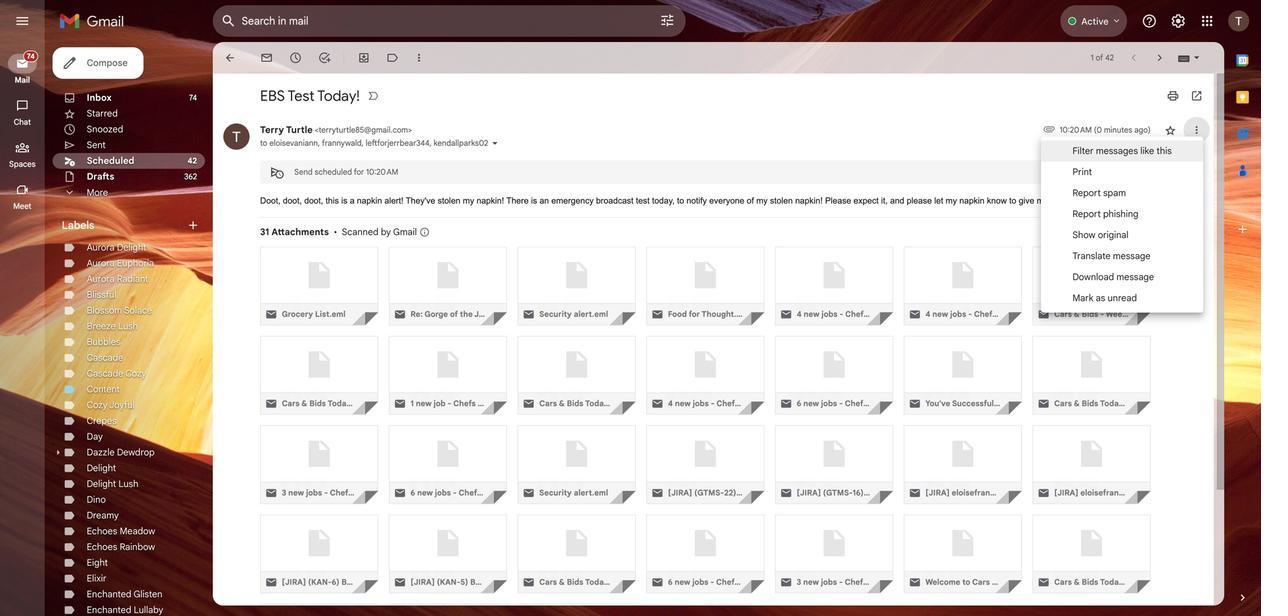Task type: describe. For each thing, give the bounding box(es) containing it.
search in mail image
[[217, 9, 240, 33]]

drafts
[[87, 171, 114, 182]]

to down terry
[[260, 138, 267, 148]]

0 horizontal spatial add attachment to drive cars & bids today.eml image
[[309, 390, 323, 404]]

download attachment cars & bids today.eml image for left add attachment to drive cars & bids today.eml icon
[[284, 390, 298, 404]]

richmond for add attachment to drive 3 new jobs - chefs near richmond (bc).eml icon's "3 new jobs - chefs near richmond (bc).eml" 'link'
[[374, 488, 412, 498]]

download attachment [jira] (kan-5) befriend the ducks.eml image
[[413, 569, 427, 583]]

food for thought.eml link
[[647, 247, 765, 326]]

message image for download attachment 3 new jobs - chefs near richmond (bc).eml icon in the bottom of the page
[[781, 577, 792, 588]]

jobs for add attachment to drive 3 new jobs - chefs near richmond (bc).eml icon
[[306, 488, 322, 498]]

welcome to cars & bids!.eml
[[926, 578, 1035, 587]]

near for add attachment to drive 1 new job - chefs near richmond (bc).eml image
[[478, 399, 495, 409]]

add attachment to drive food for thought.eml image
[[695, 301, 709, 315]]

(on).eml for add attachment to drive 4 new jobs - chefs near toronto (on).eml image's 4 new jobs - chefs near toronto (on).eml link
[[792, 399, 827, 409]]

near for add attachment to drive 6 new jobs - chefs near toronto (on).eml icon
[[741, 578, 758, 587]]

6 for add attachment to drive 6 new jobs - chefs near toronto (on).eml icon
[[668, 578, 673, 587]]

add attachment to drive [jira] (gtms-16) launch ad campaign.eml image
[[824, 480, 838, 493]]

•
[[334, 226, 337, 238]]

download attachment 4 new jobs - chefs near toronto (on).eml image
[[799, 301, 813, 315]]

to right go
[[1080, 488, 1088, 498]]

add attachment to drive 4 new jobs - chefs near toronto (on).eml image
[[824, 301, 838, 315]]

6 new jobs - chefs near toronto (on).eml for add attachment to drive 6 new jobs - chefs near toronto (on).eml icon
[[668, 578, 826, 587]]

mail
[[15, 75, 30, 85]]

2 horizontal spatial of
[[1096, 53, 1104, 63]]

near for add attachment to drive 3 new jobs - chefs near richmond (bc).eml icon
[[354, 488, 372, 498]]

content link
[[87, 384, 120, 395]]

1 horizontal spatial you
[[1080, 196, 1094, 206]]

breeze lush link
[[87, 321, 138, 332]]

new for add attachment to drive 4 new jobs - chefs near toronto (on).eml image
[[675, 399, 691, 409]]

job
[[434, 399, 446, 409]]

navigation containing mail
[[0, 42, 46, 616]]

cozy joyful link
[[87, 399, 135, 411]]

0 horizontal spatial cozy
[[87, 399, 108, 411]]

download attachment [jira] (gtms-16) launch ad campaign.eml image
[[799, 480, 813, 493]]

4 new jobs - chefs near toronto (on).eml link for add attachment to drive 4 new jobs - chefs near toronto (on).eml icon
[[775, 247, 955, 326]]

1 horizontal spatial for
[[689, 309, 700, 319]]

1 horizontal spatial the
[[460, 309, 473, 319]]

give
[[1019, 196, 1035, 206]]

toronto for 6 new jobs - chefs near toronto (on).eml link corresponding to add attachment to drive 6 new jobs - chefs near toronto (on).eml image on the bottom of the page
[[503, 488, 532, 498]]

see
[[1097, 196, 1110, 206]]

to left notify
[[677, 196, 684, 206]]

welcome to cars & bids!.eml link
[[904, 515, 1035, 594]]

day
[[87, 431, 103, 443]]

dev
[[776, 488, 791, 498]]

labels image
[[386, 51, 399, 64]]

message image for "download attachment [jira] eloisefrancis23 shared "gtms-17 sales kickoff" with you.eml" image
[[1039, 488, 1049, 498]]

add attachment to drive you've successfully joined tableau cloud.eml image
[[953, 390, 967, 404]]

richmond for add attachment to drive 3 new jobs - chefs near richmond (bc).eml image at the bottom right of the page's "3 new jobs - chefs near richmond (bc).eml" 'link'
[[889, 578, 928, 587]]

filter messages like this
[[1073, 145, 1172, 157]]

[jira] (gtms-22) blitz with dev team.eml link
[[647, 425, 828, 504]]

message image for add attachment to drive 6 new jobs - chefs near toronto (on).eml image on the bottom of the page download attachment 6 new jobs - chefs near toronto (on).eml icon
[[395, 488, 405, 498]]

review.eml
[[1138, 309, 1182, 319]]

rainbow
[[120, 541, 155, 553]]

add attachment to drive [jira] eloisefrancis23 shared "gtms-17 sales kickoff" with you.eml image
[[1082, 480, 1096, 493]]

2 , from the left
[[362, 138, 364, 148]]

labels heading
[[62, 219, 187, 232]]

radiant
[[117, 273, 148, 285]]

0 vertical spatial delight
[[117, 242, 146, 253]]

launch
[[866, 488, 895, 498]]

move to inbox image
[[357, 51, 371, 64]]

elixir link
[[87, 573, 107, 584]]

befriend for 6)
[[342, 578, 375, 587]]

(gtms- for 16)
[[823, 488, 853, 498]]

1 my from the left
[[463, 196, 474, 206]]

new for add attachment to drive 6 new jobs - chefs near richmond (bc).eml icon
[[804, 399, 819, 409]]

download attachment 6 new jobs - chefs near richmond (bc).eml image
[[799, 390, 813, 404]]

4 for download attachment 4 new jobs - chefs near richmond (bc).eml icon
[[926, 309, 931, 319]]

0 horizontal spatial 10:20 am
[[366, 167, 399, 177]]

turtle
[[286, 124, 313, 136]]

echoes for echoes rainbow
[[87, 541, 117, 553]]

new for add attachment to drive 3 new jobs - chefs near richmond (bc).eml image at the bottom right of the page
[[804, 578, 819, 587]]

<
[[315, 125, 319, 135]]

bubbles link
[[87, 336, 121, 348]]

1 napkin! from the left
[[477, 196, 504, 206]]

grocery
[[282, 309, 313, 319]]

362
[[184, 172, 197, 182]]

cascade link
[[87, 352, 123, 364]]

message for download message
[[1117, 271, 1154, 283]]

food
[[668, 309, 687, 319]]

4 new jobs - chefs near toronto (on).eml for add attachment to drive 4 new jobs - chefs near toronto (on).eml image
[[668, 399, 827, 409]]

add attachment to drive 3 new jobs - chefs near richmond (bc).eml image
[[309, 480, 323, 493]]

inbox link
[[87, 92, 112, 103]]

1 a from the left
[[350, 196, 355, 206]]

dazzle
[[87, 447, 115, 458]]

1 for 1 of 42
[[1091, 53, 1094, 63]]

to eloisevaniann , frannywald , leftforjerrbear344 , kendallparks02
[[260, 138, 488, 148]]

add attachment to drive 1 new job - chefs near richmond (bc).eml image
[[438, 390, 452, 404]]

ad
[[897, 488, 906, 498]]

attachments
[[272, 226, 329, 238]]

toronto for 4 new jobs - chefs near toronto (on).eml link associated with add attachment to drive 4 new jobs - chefs near toronto (on).eml icon
[[889, 309, 919, 319]]

show original
[[1073, 229, 1129, 241]]

spam
[[1104, 187, 1126, 199]]

sent
[[87, 139, 106, 151]]

(gtms- for 22)
[[695, 488, 724, 498]]

drafts link
[[87, 171, 114, 182]]

aurora delight
[[87, 242, 146, 253]]

of inside re: gorge of the jungle.eml link
[[450, 309, 458, 319]]

[jira] (kan-5) befriend the ducks.eml
[[411, 578, 559, 587]]

call
[[1059, 196, 1071, 206]]

today!
[[317, 87, 360, 105]]

add attachment to drive re: gorge of the jungle.eml image
[[438, 301, 452, 315]]

[jira] eloisefrancis23 invited you to go to market sample.eml
[[926, 488, 1163, 498]]

terry
[[260, 124, 284, 136]]

tableau
[[1030, 399, 1061, 409]]

1 napkin from the left
[[357, 196, 382, 206]]

frannywald
[[322, 138, 362, 148]]

2 napkin! from the left
[[795, 196, 823, 206]]

security alert.eml for add attachment to drive security alert.eml icon for download attachment security alert.eml image
[[539, 488, 608, 498]]

22)
[[724, 488, 737, 498]]

lullaby
[[134, 604, 163, 616]]

broadcast
[[596, 196, 634, 206]]

download attachment [jira] eloisefrancis23 invited you to go to market sample.eml image
[[928, 480, 942, 493]]

[jira] eloisefrancis23 shared "gtms-17 sales kickoff"
[[1055, 488, 1262, 498]]

near for add attachment to drive 3 new jobs - chefs near richmond (bc).eml image at the bottom right of the page
[[870, 578, 887, 587]]

starred link
[[87, 108, 118, 119]]

- for add attachment to drive 4 new jobs - chefs near toronto (on).eml icon
[[840, 309, 844, 319]]

message image for download attachment security alert.eml image
[[524, 488, 534, 498]]

2 napkin from the left
[[960, 196, 985, 206]]

download attachment [jira] eloisefrancis23 shared "gtms-17 sales kickoff" with you.eml image
[[1057, 480, 1071, 493]]

enchanted glisten
[[87, 589, 163, 600]]

add attachment to drive 6 new jobs - chefs near toronto (on).eml image
[[695, 569, 709, 583]]

3 for download attachment 3 new jobs - chefs near richmond (bc).eml image
[[282, 488, 286, 498]]

download attachment 3 new jobs - chefs near richmond (bc).eml image
[[799, 569, 813, 583]]

advanced search options image
[[654, 7, 681, 34]]

new for add attachment to drive 4 new jobs - chefs near toronto (on).eml icon
[[804, 309, 820, 319]]

it,
[[881, 196, 888, 206]]

more button
[[53, 185, 205, 200]]

translate
[[1073, 250, 1111, 262]]

glisten
[[134, 589, 163, 600]]

chefs for add attachment to drive 6 new jobs - chefs near toronto (on).eml image on the bottom of the page
[[459, 488, 481, 498]]

as
[[1096, 292, 1106, 304]]

add attachment to drive [jira] (kan-5) befriend the ducks.eml image
[[438, 569, 452, 583]]

select input tool image
[[1193, 53, 1201, 62]]

mark as unread
[[1073, 292, 1137, 304]]

elixir
[[87, 573, 107, 584]]

3 new jobs - chefs near richmond (bc).eml link for add attachment to drive 3 new jobs - chefs near richmond (bc).eml image at the bottom right of the page
[[775, 515, 963, 594]]

settings image
[[1171, 13, 1187, 29]]

0 horizontal spatial you
[[1041, 488, 1055, 498]]

security alert.eml link for add attachment to drive security alert.eml icon for download attachment security alert.eml image
[[518, 425, 636, 504]]

2 is from the left
[[531, 196, 537, 206]]

to left give
[[1010, 196, 1017, 206]]

joyful
[[109, 399, 135, 411]]

ducks.eml for [jira] (kan-5) befriend the ducks.eml
[[520, 578, 559, 587]]

1 for 1 new job - chefs near richmond (bc).eml
[[411, 399, 414, 409]]

chefs for add attachment to drive 3 new jobs - chefs near richmond (bc).eml image at the bottom right of the page
[[845, 578, 868, 587]]

2 stolen from the left
[[770, 196, 793, 206]]

[jira] for [jira] eloisefrancis23 invited you to go to market sample.eml
[[926, 488, 950, 498]]

1 vertical spatial 74
[[189, 93, 197, 103]]

4 new jobs - chefs near toronto (on).eml for add attachment to drive 4 new jobs - chefs near toronto (on).eml icon
[[797, 309, 955, 319]]

eloisefrancis23 for shared
[[1081, 488, 1139, 498]]

16)
[[853, 488, 864, 498]]

message image for download attachment 1 new job - chefs near richmond (bc).eml image
[[395, 398, 405, 409]]

message image for download attachment [jira] (kan-5) befriend the ducks.eml icon
[[395, 577, 405, 588]]

attachments image
[[1043, 122, 1056, 136]]

(on).eml for 6 new jobs - chefs near toronto (on).eml link corresponding to add attachment to drive 6 new jobs - chefs near toronto (on).eml image on the bottom of the page
[[534, 488, 569, 498]]

not starred image
[[1164, 124, 1177, 137]]

download
[[1073, 271, 1115, 283]]

(kan- for 5)
[[437, 578, 461, 587]]

enchanted for enchanted lullaby
[[87, 604, 131, 616]]

0 horizontal spatial this
[[326, 196, 339, 206]]

labels
[[62, 219, 94, 232]]

day link
[[87, 431, 103, 443]]

message image for download attachment food for thought.eml icon
[[652, 309, 663, 320]]

more image
[[413, 51, 426, 64]]

security alert.eml for add attachment to drive security alert.eml icon associated with download attachment security alert.eml icon
[[539, 309, 608, 319]]

dino
[[87, 494, 106, 506]]

download attachment [jira] (kan-6) befriend the ducks.eml image
[[284, 569, 298, 583]]

in
[[1129, 309, 1136, 319]]

cozy joyful
[[87, 399, 135, 411]]

download attachment re: gorge of the jungle.eml image
[[413, 301, 427, 315]]

it!
[[1113, 196, 1119, 206]]

security for download attachment security alert.eml icon
[[539, 309, 572, 319]]

compose
[[87, 57, 128, 69]]

4 for download attachment 4 new jobs - chefs near toronto (on).eml icon at right bottom
[[668, 399, 673, 409]]

add attachment to drive cars & bids - week in review.eml image
[[1082, 301, 1096, 315]]

scheduled link
[[87, 155, 134, 167]]

test
[[636, 196, 650, 206]]

please
[[825, 196, 852, 206]]

Search in mail text field
[[242, 14, 623, 28]]

solace
[[124, 305, 152, 316]]

0 horizontal spatial 42
[[188, 156, 197, 166]]

[jira] (kan-6) befriend the ducks.eml link
[[260, 515, 431, 594]]

31 attachments •  scanned by gmail
[[260, 226, 417, 238]]

richmond for '1 new job - chefs near richmond (bc).eml' link
[[498, 399, 536, 409]]

add attachment to drive [jira] eloisefrancis23 invited you to go to market sample.eml image
[[953, 480, 967, 493]]

you've successfully joined tableau cloud.eml link
[[904, 336, 1101, 415]]

- for add attachment to drive 3 new jobs - chefs near richmond (bc).eml image at the bottom right of the page
[[839, 578, 843, 587]]

echoes for echoes meadow
[[87, 526, 117, 537]]

message image right the joined
[[1039, 398, 1049, 409]]

- for add attachment to drive 1 new job - chefs near richmond (bc).eml image
[[448, 399, 452, 409]]

[jira] (gtms-22) blitz with dev team.eml
[[668, 488, 828, 498]]

0 vertical spatial for
[[354, 167, 364, 177]]

download attachment welcome to cars & bids!.eml image
[[928, 569, 942, 583]]

message image for download attachment [jira] (gtms-16) launch ad campaign.eml icon
[[781, 488, 792, 498]]

1 new job - chefs near richmond (bc).eml link
[[389, 336, 572, 415]]

scheduled
[[87, 155, 134, 167]]

chat
[[14, 117, 31, 127]]

(bc).eml for '1 new job - chefs near richmond (bc).eml' link
[[538, 399, 572, 409]]

mark as unread image
[[260, 51, 273, 64]]

download attachment 1 new job - chefs near richmond (bc).eml image
[[413, 390, 427, 404]]

6 new jobs - chefs near richmond (bc).eml link
[[775, 336, 963, 415]]

3 for download attachment 3 new jobs - chefs near richmond (bc).eml icon in the bottom of the page
[[797, 578, 801, 587]]

(bc).eml for add attachment to drive 3 new jobs - chefs near richmond (bc).eml image at the bottom right of the page's "3 new jobs - chefs near richmond (bc).eml" 'link'
[[930, 578, 963, 587]]

>
[[408, 125, 412, 135]]

add attachment to drive 6 new jobs - chefs near richmond (bc).eml image
[[824, 390, 838, 404]]

message image right 5)
[[524, 577, 534, 588]]

add attachment to drive welcome to cars & bids!.eml image
[[953, 569, 967, 583]]

- for add attachment to drive 4 new jobs - chefs near toronto (on).eml image
[[711, 399, 715, 409]]

download attachment 6 new jobs - chefs near toronto (on).eml image for add attachment to drive 6 new jobs - chefs near toronto (on).eml image on the bottom of the page
[[413, 480, 427, 493]]

message image for download attachment 3 new jobs - chefs near richmond (bc).eml image
[[266, 488, 277, 498]]

1 vertical spatial of
[[747, 196, 754, 206]]

jobs for add attachment to drive 6 new jobs - chefs near toronto (on).eml image on the bottom of the page
[[435, 488, 451, 498]]

message image for download attachment [jira] (gtms-22) blitz with dev team.eml icon
[[652, 488, 663, 498]]

Search in mail search field
[[213, 5, 686, 37]]

download attachment 3 new jobs - chefs near richmond (bc).eml image
[[284, 480, 298, 493]]

gmail
[[393, 226, 417, 238]]

message for translate message
[[1113, 250, 1151, 262]]

(bc).eml for 6 new jobs - chefs near richmond (bc).eml link
[[930, 399, 963, 409]]

add attachment to drive grocery list.eml image
[[309, 301, 323, 315]]

notify
[[687, 196, 707, 206]]

eight link
[[87, 557, 108, 569]]

message image for download attachment 4 new jobs - chefs near toronto (on).eml icon at right bottom
[[652, 398, 663, 409]]

inbox
[[87, 92, 112, 103]]



Task type: vqa. For each thing, say whether or not it's contained in the screenshot.
middle the of
yes



Task type: locate. For each thing, give the bounding box(es) containing it.
dewdrop
[[117, 447, 155, 458]]

download attachment cars & bids today.eml image for rightmost add attachment to drive cars & bids today.eml icon
[[1057, 569, 1071, 583]]

message image left download attachment welcome to cars & bids!.eml image
[[910, 577, 921, 588]]

4 new jobs - chefs near toronto (on).eml link
[[775, 247, 955, 326], [647, 336, 827, 415]]

[jira] inside [jira] (kan-5) befriend the ducks.eml link
[[411, 578, 435, 587]]

1 vertical spatial this
[[326, 196, 339, 206]]

1 horizontal spatial download attachment cars & bids today.eml image
[[1057, 569, 1071, 583]]

welcome
[[926, 578, 961, 587]]

, down <
[[318, 138, 320, 148]]

1 horizontal spatial 6 new jobs - chefs near toronto (on).eml
[[668, 578, 826, 587]]

[jira] for [jira] (gtms-16) launch ad campaign.eml
[[797, 488, 821, 498]]

&
[[1074, 309, 1080, 319], [302, 399, 307, 409], [559, 399, 565, 409], [1074, 399, 1080, 409], [559, 578, 565, 587], [992, 578, 998, 587], [1074, 578, 1080, 587]]

add attachment to drive [jira] (kan-6) befriend the ducks.eml image
[[309, 569, 323, 583]]

1 new job - chefs near richmond (bc).eml
[[411, 399, 572, 409]]

echoes
[[87, 526, 117, 537], [87, 541, 117, 553]]

(0
[[1094, 125, 1102, 135]]

1 horizontal spatial ducks.eml
[[520, 578, 559, 587]]

1 horizontal spatial this
[[1157, 145, 1172, 157]]

2 horizontal spatial 6
[[797, 399, 802, 409]]

6 for add attachment to drive 6 new jobs - chefs near richmond (bc).eml icon
[[797, 399, 802, 409]]

message image left download attachment 3 new jobs - chefs near richmond (bc).eml image
[[266, 488, 277, 498]]

invited
[[1013, 488, 1039, 498]]

Not starred checkbox
[[1164, 124, 1177, 137]]

ago)
[[1135, 125, 1151, 135]]

richmond
[[1018, 309, 1057, 319], [498, 399, 536, 409], [889, 399, 928, 409], [374, 488, 412, 498], [889, 578, 928, 587]]

is left an
[[531, 196, 537, 206]]

sent link
[[87, 139, 106, 151]]

- for add attachment to drive 6 new jobs - chefs near toronto (on).eml image on the bottom of the page
[[453, 488, 457, 498]]

toronto left download attachment 4 new jobs - chefs near richmond (bc).eml icon
[[889, 309, 919, 319]]

4 for download attachment 4 new jobs - chefs near toronto (on).eml image
[[797, 309, 802, 319]]

chefs right add attachment to drive 3 new jobs - chefs near richmond (bc).eml image at the bottom right of the page
[[845, 578, 868, 587]]

add attachment to drive cars & bids today.eml image
[[567, 390, 580, 404], [1082, 390, 1096, 404], [567, 569, 580, 583]]

(bc).eml
[[1059, 309, 1092, 319], [538, 399, 572, 409], [930, 399, 963, 409], [414, 488, 448, 498], [930, 578, 963, 587]]

message image inside 4 new jobs - chefs near richmond (bc).eml link
[[910, 309, 921, 320]]

cozy up "joyful"
[[125, 368, 146, 379]]

message image left 're:'
[[395, 309, 405, 320]]

(kan- for 6)
[[308, 578, 332, 587]]

0 vertical spatial alert.eml
[[574, 309, 608, 319]]

3 , from the left
[[430, 138, 432, 148]]

team.eml
[[793, 488, 828, 498]]

the left download attachment [jira] (kan-5) befriend the ducks.eml icon
[[377, 578, 389, 587]]

snooze image
[[289, 51, 302, 64]]

1 horizontal spatial add attachment to drive cars & bids today.eml image
[[1082, 569, 1096, 583]]

download attachment grocery list.eml image
[[284, 301, 298, 315]]

add attachment to drive security alert.eml image for download attachment security alert.eml icon
[[567, 301, 580, 315]]

alert.eml for add attachment to drive security alert.eml icon for download attachment security alert.eml image
[[574, 488, 608, 498]]

sample.eml
[[1119, 488, 1163, 498]]

report down 'if'
[[1073, 208, 1101, 220]]

2 report from the top
[[1073, 208, 1101, 220]]

add to tasks image
[[318, 51, 331, 64]]

delight up euphoria
[[117, 242, 146, 253]]

add attachment to drive 4 new jobs - chefs near toronto (on).eml image
[[695, 390, 709, 404]]

eloisevaniann
[[269, 138, 318, 148]]

download attachment security alert.eml image
[[542, 480, 556, 493]]

navigation
[[0, 42, 46, 616]]

minutes
[[1104, 125, 1133, 135]]

befriend right '6)'
[[342, 578, 375, 587]]

eloisefrancis23 inside [jira] eloisefrancis23 invited you to go to market sample.eml link
[[952, 488, 1010, 498]]

1 vertical spatial security alert.eml link
[[518, 425, 636, 504]]

message image inside welcome to cars & bids!.eml link
[[910, 577, 921, 588]]

6 new jobs - chefs near toronto (on).eml link for add attachment to drive 6 new jobs - chefs near toronto (on).eml icon
[[647, 515, 826, 594]]

1 report from the top
[[1073, 187, 1101, 199]]

ducks.eml for [jira] (kan-6) befriend the ducks.eml
[[392, 578, 431, 587]]

[jira] left add attachment to drive [jira] (kan-5) befriend the ducks.eml image
[[411, 578, 435, 587]]

2 horizontal spatial my
[[946, 196, 957, 206]]

42 left older icon
[[1106, 53, 1114, 63]]

delight lush link
[[87, 478, 139, 490]]

chat heading
[[0, 117, 45, 127]]

- for add attachment to drive 3 new jobs - chefs near richmond (bc).eml icon
[[324, 488, 328, 498]]

message image for download attachment 4 new jobs - chefs near richmond (bc).eml icon
[[910, 309, 921, 320]]

1 horizontal spatial 1
[[1091, 53, 1094, 63]]

cascade cozy
[[87, 368, 146, 379]]

lush down "dewdrop"
[[119, 478, 139, 490]]

1 cascade from the top
[[87, 352, 123, 364]]

cozy
[[125, 368, 146, 379], [87, 399, 108, 411]]

add attachment to drive 4 new jobs - chefs near richmond (bc).eml image
[[953, 301, 967, 315]]

1 horizontal spatial 6 new jobs - chefs near toronto (on).eml link
[[647, 515, 826, 594]]

0 vertical spatial 3 new jobs - chefs near richmond (bc).eml
[[282, 488, 448, 498]]

crepes
[[87, 415, 117, 427]]

jobs for add attachment to drive 4 new jobs - chefs near richmond (bc).eml icon
[[951, 309, 967, 319]]

2 ducks.eml from the left
[[520, 578, 559, 587]]

message image left download attachment 4 new jobs - chefs near toronto (on).eml image
[[781, 309, 792, 320]]

0 vertical spatial lush
[[118, 321, 138, 332]]

(kan- inside [jira] (kan-6) befriend the ducks.eml link
[[308, 578, 332, 587]]

original
[[1098, 229, 1129, 241]]

3 new jobs - chefs near richmond (bc).eml for add attachment to drive 3 new jobs - chefs near richmond (bc).eml image at the bottom right of the page
[[797, 578, 963, 587]]

3 new jobs - chefs near richmond (bc).eml link for add attachment to drive 3 new jobs - chefs near richmond (bc).eml icon
[[260, 425, 448, 504]]

message image inside 4 new jobs - chefs near toronto (on).eml link
[[781, 309, 792, 320]]

1 vertical spatial 1
[[411, 399, 414, 409]]

- for add attachment to drive 4 new jobs - chefs near richmond (bc).eml icon
[[969, 309, 972, 319]]

new left add attachment to drive 4 new jobs - chefs near richmond (bc).eml icon
[[933, 309, 949, 319]]

[jira]
[[668, 488, 693, 498], [797, 488, 821, 498], [926, 488, 950, 498], [1055, 488, 1079, 498], [282, 578, 306, 587], [411, 578, 435, 587]]

0 vertical spatial add attachment to drive cars & bids today.eml image
[[309, 390, 323, 404]]

toronto left download attachment 3 new jobs - chefs near richmond (bc).eml icon in the bottom of the page
[[760, 578, 790, 587]]

chefs for add attachment to drive 3 new jobs - chefs near richmond (bc).eml icon
[[330, 488, 352, 498]]

6 new jobs - chefs near toronto (on).eml link for add attachment to drive 6 new jobs - chefs near toronto (on).eml image on the bottom of the page
[[389, 425, 569, 504]]

new left add attachment to drive 4 new jobs - chefs near toronto (on).eml icon
[[804, 309, 820, 319]]

meet heading
[[0, 201, 45, 212]]

0 vertical spatial message
[[1113, 250, 1151, 262]]

lush for delight lush
[[119, 478, 139, 490]]

the right add attachment to drive re: gorge of the jungle.eml image
[[460, 309, 473, 319]]

toronto for add attachment to drive 4 new jobs - chefs near toronto (on).eml image's 4 new jobs - chefs near toronto (on).eml link
[[760, 399, 790, 409]]

0 horizontal spatial 6
[[411, 488, 415, 498]]

sales
[[1210, 488, 1231, 498]]

aurora down aurora delight link
[[87, 258, 115, 269]]

0 horizontal spatial eloisefrancis23
[[952, 488, 1010, 498]]

toronto for add attachment to drive 6 new jobs - chefs near toronto (on).eml icon 6 new jobs - chefs near toronto (on).eml link
[[760, 578, 790, 587]]

- right add attachment to drive 6 new jobs - chefs near toronto (on).eml image on the bottom of the page
[[453, 488, 457, 498]]

aurora delight link
[[87, 242, 146, 253]]

2 befriend from the left
[[470, 578, 503, 587]]

0 horizontal spatial (kan-
[[308, 578, 332, 587]]

near right add attachment to drive 4 new jobs - chefs near richmond (bc).eml icon
[[999, 309, 1016, 319]]

2 a from the left
[[1051, 196, 1056, 206]]

message image inside [jira] eloisefrancis23 invited you to go to market sample.eml link
[[910, 488, 921, 498]]

message image left "download attachment [jira] eloisefrancis23 shared "gtms-17 sales kickoff" with you.eml" image
[[1039, 488, 1049, 498]]

(kan- right download attachment [jira] (kan-6) befriend the ducks.eml image
[[308, 578, 332, 587]]

near right add attachment to drive 3 new jobs - chefs near richmond (bc).eml icon
[[354, 488, 372, 498]]

chefs for add attachment to drive 4 new jobs - chefs near toronto (on).eml icon
[[846, 309, 868, 319]]

2 cascade from the top
[[87, 368, 123, 379]]

cascade cozy link
[[87, 368, 146, 379]]

add attachment to drive security alert.eml image right download attachment security alert.eml icon
[[567, 301, 580, 315]]

4 new jobs - chefs near toronto (on).eml
[[797, 309, 955, 319], [668, 399, 827, 409]]

0 horizontal spatial is
[[341, 196, 348, 206]]

[jira] inside [jira] eloisefrancis23 shared "gtms-17 sales kickoff" link
[[1055, 488, 1079, 498]]

2 security alert.eml from the top
[[539, 488, 608, 498]]

cascade down cascade link
[[87, 368, 123, 379]]

to
[[260, 138, 267, 148], [677, 196, 684, 206], [1010, 196, 1017, 206], [1057, 488, 1065, 498], [1080, 488, 1088, 498], [963, 578, 971, 587]]

security alert.eml
[[539, 309, 608, 319], [539, 488, 608, 498]]

1 vertical spatial 6
[[411, 488, 415, 498]]

like
[[1141, 145, 1155, 157]]

1 alert.eml from the top
[[574, 309, 608, 319]]

1 stolen from the left
[[438, 196, 461, 206]]

scheduled
[[315, 167, 352, 177]]

download attachment you've successfully joined tableau cloud.eml image
[[928, 390, 942, 404]]

1 security alert.eml from the top
[[539, 309, 608, 319]]

support image
[[1142, 13, 1158, 29]]

0 vertical spatial 10:20 am
[[1060, 125, 1092, 135]]

(on).eml for add attachment to drive 6 new jobs - chefs near toronto (on).eml icon 6 new jobs - chefs near toronto (on).eml link
[[792, 578, 826, 587]]

befriend right 5)
[[470, 578, 503, 587]]

delight
[[117, 242, 146, 253], [87, 463, 116, 474], [87, 478, 116, 490]]

message image left download attachment 3 new jobs - chefs near richmond (bc).eml icon in the bottom of the page
[[781, 577, 792, 588]]

message image inside '1 new job - chefs near richmond (bc).eml' link
[[395, 398, 405, 409]]

1 horizontal spatial is
[[531, 196, 537, 206]]

doot, doot,
[[260, 196, 302, 206]]

gorge
[[425, 309, 448, 319]]

download attachment [jira] (gtms-22) blitz with dev team.eml image
[[671, 480, 684, 493]]

download attachment 6 new jobs - chefs near toronto (on).eml image left add attachment to drive 6 new jobs - chefs near toronto (on).eml image on the bottom of the page
[[413, 480, 427, 493]]

1 horizontal spatial befriend
[[470, 578, 503, 587]]

1 horizontal spatial eloisefrancis23
[[1081, 488, 1139, 498]]

of
[[1096, 53, 1104, 63], [747, 196, 754, 206], [450, 309, 458, 319]]

1 security from the top
[[539, 309, 572, 319]]

new for add attachment to drive 3 new jobs - chefs near richmond (bc).eml icon
[[288, 488, 304, 498]]

dazzle dewdrop link
[[87, 447, 155, 458]]

0 vertical spatial cascade
[[87, 352, 123, 364]]

0 vertical spatial echoes
[[87, 526, 117, 537]]

expect
[[854, 196, 879, 206]]

spaces heading
[[0, 159, 45, 170]]

toronto left download attachment 6 new jobs - chefs near richmond (bc).eml icon
[[760, 399, 790, 409]]

2 alert.eml from the top
[[574, 488, 608, 498]]

is down send scheduled for 10:20 am
[[341, 196, 348, 206]]

- right add attachment to drive 4 new jobs - chefs near toronto (on).eml icon
[[840, 309, 844, 319]]

toronto left download attachment security alert.eml image
[[503, 488, 532, 498]]

chefs right add attachment to drive 6 new jobs - chefs near richmond (bc).eml icon
[[845, 399, 868, 409]]

cascade for cascade link
[[87, 352, 123, 364]]

6 new jobs - chefs near toronto (on).eml link
[[389, 425, 569, 504], [647, 515, 826, 594]]

1 horizontal spatial (gtms-
[[823, 488, 853, 498]]

aurora for aurora radiant
[[87, 273, 115, 285]]

4 new jobs - chefs near toronto (on).eml up 6 new jobs - chefs near richmond (bc).eml link
[[797, 309, 955, 319]]

[jira] inside [jira] eloisefrancis23 invited you to go to market sample.eml link
[[926, 488, 950, 498]]

message image inside grocery list.eml link
[[266, 309, 277, 320]]

0 horizontal spatial 3
[[282, 488, 286, 498]]

add attachment to drive security alert.eml image
[[567, 301, 580, 315], [567, 480, 580, 493]]

jobs
[[822, 309, 838, 319], [951, 309, 967, 319], [693, 399, 709, 409], [821, 399, 837, 409], [306, 488, 322, 498], [435, 488, 451, 498], [693, 578, 709, 587], [821, 578, 837, 587]]

mail heading
[[0, 75, 45, 85]]

unread
[[1108, 292, 1137, 304]]

2 horizontal spatial ,
[[430, 138, 432, 148]]

eloisefrancis23 inside [jira] eloisefrancis23 shared "gtms-17 sales kickoff" link
[[1081, 488, 1139, 498]]

0 horizontal spatial ,
[[318, 138, 320, 148]]

aurora up aurora euphoria link
[[87, 242, 115, 253]]

3 my from the left
[[946, 196, 957, 206]]

[jira] inside [jira] (gtms-22) blitz with dev team.eml link
[[668, 488, 693, 498]]

the for [jira] (kan-5) befriend the ducks.eml
[[505, 578, 518, 587]]

message image for download attachment [jira] eloisefrancis23 invited you to go to market sample.eml icon
[[910, 488, 921, 498]]

1 horizontal spatial 3 new jobs - chefs near richmond (bc).eml
[[797, 578, 963, 587]]

message image left download attachment 6 new jobs - chefs near richmond (bc).eml icon
[[781, 398, 792, 409]]

1 horizontal spatial 3
[[797, 578, 801, 587]]

download attachment security alert.eml image
[[542, 301, 556, 315]]

phishing
[[1104, 208, 1139, 220]]

(bc).eml for add attachment to drive 3 new jobs - chefs near richmond (bc).eml icon's "3 new jobs - chefs near richmond (bc).eml" 'link'
[[414, 488, 448, 498]]

echoes rainbow
[[87, 541, 155, 553]]

0 vertical spatial cozy
[[125, 368, 146, 379]]

0 horizontal spatial 3 new jobs - chefs near richmond (bc).eml link
[[260, 425, 448, 504]]

of left older icon
[[1096, 53, 1104, 63]]

alert.eml right download attachment security alert.eml icon
[[574, 309, 608, 319]]

main menu image
[[14, 13, 30, 29]]

1 aurora from the top
[[87, 242, 115, 253]]

report for report spam
[[1073, 187, 1101, 199]]

4 left add attachment to drive 4 new jobs - chefs near toronto (on).eml image
[[668, 399, 673, 409]]

0 vertical spatial this
[[1157, 145, 1172, 157]]

6 for add attachment to drive 6 new jobs - chefs near toronto (on).eml image on the bottom of the page
[[411, 488, 415, 498]]

near right add attachment to drive 6 new jobs - chefs near toronto (on).eml image on the bottom of the page
[[483, 488, 501, 498]]

message image inside food for thought.eml link
[[652, 309, 663, 320]]

0 horizontal spatial 3 new jobs - chefs near richmond (bc).eml
[[282, 488, 448, 498]]

2 add attachment to drive security alert.eml image from the top
[[567, 480, 580, 493]]

gmail image
[[59, 8, 131, 34]]

- right add attachment to drive 3 new jobs - chefs near richmond (bc).eml icon
[[324, 488, 328, 498]]

0 horizontal spatial a
[[350, 196, 355, 206]]

near right add attachment to drive 4 new jobs - chefs near toronto (on).eml icon
[[870, 309, 888, 319]]

download attachment 6 new jobs - chefs near toronto (on).eml image for add attachment to drive 6 new jobs - chefs near toronto (on).eml icon
[[671, 569, 684, 583]]

[jira] inside [jira] (gtms-16) launch ad campaign.eml link
[[797, 488, 821, 498]]

1 is from the left
[[341, 196, 348, 206]]

report for report phishing
[[1073, 208, 1101, 220]]

aurora for aurora delight
[[87, 242, 115, 253]]

ducks.eml
[[392, 578, 431, 587], [520, 578, 559, 587]]

0 horizontal spatial 4
[[668, 399, 673, 409]]

1 vertical spatial security alert.eml
[[539, 488, 608, 498]]

back to scheduled image
[[223, 51, 237, 64]]

new left add attachment to drive 6 new jobs - chefs near toronto (on).eml icon
[[675, 578, 691, 587]]

blissful
[[87, 289, 116, 301]]

1 eloisefrancis23 from the left
[[952, 488, 1010, 498]]

cascade
[[87, 352, 123, 364], [87, 368, 123, 379]]

message image inside [jira] eloisefrancis23 shared "gtms-17 sales kickoff" link
[[1039, 488, 1049, 498]]

1 security alert.eml link from the top
[[518, 247, 636, 326]]

message image for download attachment grocery list.eml image
[[266, 309, 277, 320]]

(kan- right download attachment [jira] (kan-5) befriend the ducks.eml icon
[[437, 578, 461, 587]]

new
[[804, 309, 820, 319], [933, 309, 949, 319], [416, 399, 432, 409], [675, 399, 691, 409], [804, 399, 819, 409], [288, 488, 304, 498], [417, 488, 433, 498], [675, 578, 691, 587], [804, 578, 819, 587]]

2 horizontal spatial 4
[[926, 309, 931, 319]]

2 security from the top
[[539, 488, 572, 498]]

alert.eml right download attachment security alert.eml image
[[574, 488, 608, 498]]

meet
[[13, 201, 31, 211]]

0 vertical spatial report
[[1073, 187, 1101, 199]]

my right they've
[[463, 196, 474, 206]]

1 ducks.eml from the left
[[392, 578, 431, 587]]

to right welcome
[[963, 578, 971, 587]]

[jira] for [jira] (gtms-22) blitz with dev team.eml
[[668, 488, 693, 498]]

befriend for 5)
[[470, 578, 503, 587]]

0 vertical spatial 4 new jobs - chefs near toronto (on).eml link
[[775, 247, 955, 326]]

1 horizontal spatial 42
[[1106, 53, 1114, 63]]

[jira] left add attachment to drive [jira] eloisefrancis23 invited you to go to market sample.eml image
[[926, 488, 950, 498]]

message image inside [jira] (gtms-22) blitz with dev team.eml link
[[652, 488, 663, 498]]

download attachment cars & bids today.eml image
[[542, 390, 556, 404], [1057, 390, 1071, 404], [542, 569, 556, 583]]

message image inside [jira] (kan-6) befriend the ducks.eml link
[[266, 577, 277, 588]]

0 vertical spatial 1
[[1091, 53, 1094, 63]]

(on).eml for 4 new jobs - chefs near toronto (on).eml link associated with add attachment to drive 4 new jobs - chefs near toronto (on).eml icon
[[921, 309, 955, 319]]

chefs for add attachment to drive 4 new jobs - chefs near toronto (on).eml image
[[717, 399, 739, 409]]

0 horizontal spatial ducks.eml
[[392, 578, 431, 587]]

0 vertical spatial 4 new jobs - chefs near toronto (on).eml
[[797, 309, 955, 319]]

1 vertical spatial 4 new jobs - chefs near toronto (on).eml link
[[647, 336, 827, 415]]

near right add attachment to drive 6 new jobs - chefs near toronto (on).eml icon
[[741, 578, 758, 587]]

terry turtle < terryturtle85@gmail.com >
[[260, 124, 412, 136]]

terry turtle cell
[[260, 124, 412, 136]]

1 (kan- from the left
[[308, 578, 332, 587]]

message image for download attachment welcome to cars & bids!.eml image
[[910, 577, 921, 588]]

to left go
[[1057, 488, 1065, 498]]

1 horizontal spatial napkin
[[960, 196, 985, 206]]

and
[[890, 196, 905, 206]]

- right "job"
[[448, 399, 452, 409]]

10:20 am down to eloisevaniann , frannywald , leftforjerrbear344 , kendallparks02 at the top left of page
[[366, 167, 399, 177]]

2 security alert.eml link from the top
[[518, 425, 636, 504]]

1 vertical spatial 42
[[188, 156, 197, 166]]

1 horizontal spatial a
[[1051, 196, 1056, 206]]

cascade for cascade cozy
[[87, 368, 123, 379]]

translate message
[[1073, 250, 1151, 262]]

2 echoes from the top
[[87, 541, 117, 553]]

download attachment cars & bids today.eml image
[[284, 390, 298, 404], [1057, 569, 1071, 583]]

10:20 am (0 minutes ago)
[[1060, 125, 1151, 135]]

message image for download attachment you've successfully joined tableau cloud.eml "image"
[[910, 398, 921, 409]]

1 vertical spatial 6 new jobs - chefs near toronto (on).eml
[[668, 578, 826, 587]]

let
[[935, 196, 944, 206]]

1 , from the left
[[318, 138, 320, 148]]

chefs for add attachment to drive 6 new jobs - chefs near richmond (bc).eml icon
[[845, 399, 868, 409]]

0 horizontal spatial download attachment 6 new jobs - chefs near toronto (on).eml image
[[413, 480, 427, 493]]

chefs for add attachment to drive 1 new job - chefs near richmond (bc).eml image
[[453, 399, 476, 409]]

jobs for add attachment to drive 4 new jobs - chefs near toronto (on).eml image
[[693, 399, 709, 409]]

0 horizontal spatial 74
[[27, 52, 35, 61]]

menu
[[1039, 137, 1204, 313]]

0 vertical spatial 6 new jobs - chefs near toronto (on).eml
[[411, 488, 569, 498]]

3 left add attachment to drive 3 new jobs - chefs near richmond (bc).eml image at the bottom right of the page
[[797, 578, 801, 587]]

0 vertical spatial download attachment cars & bids today.eml image
[[284, 390, 298, 404]]

0 horizontal spatial 6 new jobs - chefs near toronto (on).eml link
[[389, 425, 569, 504]]

1 horizontal spatial 10:20 am
[[1060, 125, 1092, 135]]

1 vertical spatial add attachment to drive security alert.eml image
[[567, 480, 580, 493]]

download attachment cars & bids - week in review.eml image
[[1057, 301, 1071, 315]]

message image left download attachment [jira] (gtms-22) blitz with dev team.eml icon
[[652, 488, 663, 498]]

1 befriend from the left
[[342, 578, 375, 587]]

(gtms- right download attachment [jira] (gtms-16) launch ad campaign.eml icon
[[823, 488, 853, 498]]

my right everyone
[[757, 196, 768, 206]]

1 vertical spatial add attachment to drive cars & bids today.eml image
[[1082, 569, 1096, 583]]

1 vertical spatial echoes
[[87, 541, 117, 553]]

10:20 am inside 'cell'
[[1060, 125, 1092, 135]]

42
[[1106, 53, 1114, 63], [188, 156, 197, 166]]

10:20 am up filter
[[1060, 125, 1092, 135]]

2 (kan- from the left
[[437, 578, 461, 587]]

new left add attachment to drive 6 new jobs - chefs near richmond (bc).eml icon
[[804, 399, 819, 409]]

download attachment 6 new jobs - chefs near toronto (on).eml image
[[413, 480, 427, 493], [671, 569, 684, 583]]

re:
[[411, 309, 423, 319]]

1 (gtms- from the left
[[695, 488, 724, 498]]

please
[[907, 196, 932, 206]]

blissful link
[[87, 289, 116, 301]]

[jira] left add attachment to drive [jira] (gtms-16) launch ad campaign.eml icon
[[797, 488, 821, 498]]

0 horizontal spatial napkin
[[357, 196, 382, 206]]

new left "job"
[[416, 399, 432, 409]]

message image for the download attachment cars & bids - week in review.eml image
[[1039, 309, 1049, 320]]

filter
[[1073, 145, 1094, 157]]

know
[[987, 196, 1007, 206]]

message image for download attachment re: gorge of the jungle.eml icon
[[395, 309, 405, 320]]

1 horizontal spatial 6
[[668, 578, 673, 587]]

tab list
[[1225, 42, 1262, 569]]

1 vertical spatial download attachment cars & bids today.eml image
[[1057, 569, 1071, 583]]

echoes down dreamy link
[[87, 526, 117, 537]]

0 vertical spatial 6 new jobs - chefs near toronto (on).eml link
[[389, 425, 569, 504]]

eloisefrancis23 left invited
[[952, 488, 1010, 498]]

6 new jobs - chefs near toronto (on).eml for add attachment to drive 6 new jobs - chefs near toronto (on).eml image on the bottom of the page
[[411, 488, 569, 498]]

send
[[294, 167, 313, 177]]

1 vertical spatial delight
[[87, 463, 116, 474]]

0 horizontal spatial for
[[354, 167, 364, 177]]

the for [jira] (kan-6) befriend the ducks.eml
[[377, 578, 389, 587]]

, left kendallparks02
[[430, 138, 432, 148]]

2 aurora from the top
[[87, 258, 115, 269]]

3 aurora from the top
[[87, 273, 115, 285]]

for right 'scheduled'
[[354, 167, 364, 177]]

(kan- inside [jira] (kan-5) befriend the ducks.eml link
[[437, 578, 461, 587]]

near for add attachment to drive 6 new jobs - chefs near richmond (bc).eml icon
[[870, 399, 887, 409]]

alert.eml for add attachment to drive security alert.eml icon associated with download attachment security alert.eml icon
[[574, 309, 608, 319]]

6 new jobs - chefs near toronto (on).eml link down 1 new job - chefs near richmond (bc).eml at the left of the page
[[389, 425, 569, 504]]

message image inside cars & bids - week in review.eml link
[[1039, 309, 1049, 320]]

0 vertical spatial security
[[539, 309, 572, 319]]

list.eml
[[315, 309, 346, 319]]

this inside 'menu'
[[1157, 145, 1172, 157]]

aurora for aurora euphoria
[[87, 258, 115, 269]]

you've successfully joined tableau cloud.eml
[[926, 399, 1101, 409]]

richmond for 4 new jobs - chefs near richmond (bc).eml link
[[1018, 309, 1057, 319]]

the right 5)
[[505, 578, 518, 587]]

0 horizontal spatial of
[[450, 309, 458, 319]]

successfully
[[952, 399, 1001, 409]]

4 new jobs - chefs near toronto (on).eml link for add attachment to drive 4 new jobs - chefs near toronto (on).eml image
[[647, 336, 827, 415]]

this right 'doot,'
[[326, 196, 339, 206]]

chefs for add attachment to drive 6 new jobs - chefs near toronto (on).eml icon
[[716, 578, 739, 587]]

0 horizontal spatial napkin!
[[477, 196, 504, 206]]

6 left add attachment to drive 6 new jobs - chefs near toronto (on).eml image on the bottom of the page
[[411, 488, 415, 498]]

2 (gtms- from the left
[[823, 488, 853, 498]]

add attachment to drive 3 new jobs - chefs near richmond (bc).eml image
[[824, 569, 838, 583]]

1 horizontal spatial download attachment 6 new jobs - chefs near toronto (on).eml image
[[671, 569, 684, 583]]

my right let
[[946, 196, 957, 206]]

report down print
[[1073, 187, 1101, 199]]

0 horizontal spatial the
[[377, 578, 389, 587]]

cozy up crepes
[[87, 399, 108, 411]]

enchanted down the elixir link
[[87, 589, 131, 600]]

[jira] left add attachment to drive [jira] (gtms-22) blitz with dev team.eml image
[[668, 488, 693, 498]]

message image left food
[[652, 309, 663, 320]]

near for add attachment to drive 4 new jobs - chefs near toronto (on).eml image
[[741, 399, 759, 409]]

you've
[[926, 399, 951, 409]]

chefs right add attachment to drive 6 new jobs - chefs near toronto (on).eml image on the bottom of the page
[[459, 488, 481, 498]]

alert!
[[385, 196, 404, 206]]

crepes link
[[87, 415, 117, 427]]

2 my from the left
[[757, 196, 768, 206]]

0 vertical spatial download attachment 6 new jobs - chefs near toronto (on).eml image
[[413, 480, 427, 493]]

enchanted lullaby
[[87, 604, 163, 616]]

0 horizontal spatial stolen
[[438, 196, 461, 206]]

6 left add attachment to drive 6 new jobs - chefs near toronto (on).eml icon
[[668, 578, 673, 587]]

delight link
[[87, 463, 116, 474]]

add attachment to drive cars & bids today.eml image
[[309, 390, 323, 404], [1082, 569, 1096, 583]]

if
[[1074, 196, 1078, 206]]

1 vertical spatial 10:20 am
[[366, 167, 399, 177]]

this
[[1157, 145, 1172, 157], [326, 196, 339, 206]]

message image right with
[[781, 488, 792, 498]]

show details image
[[491, 139, 499, 147]]

message image left add attachment to drive 6 new jobs - chefs near toronto (on).eml icon
[[652, 577, 663, 588]]

0 horizontal spatial 6 new jobs - chefs near toronto (on).eml
[[411, 488, 569, 498]]

0 vertical spatial you
[[1080, 196, 1094, 206]]

4 new jobs - chefs near richmond (bc).eml
[[926, 309, 1092, 319]]

1 vertical spatial security
[[539, 488, 572, 498]]

blossom solace link
[[87, 305, 152, 316]]

message image
[[395, 309, 405, 320], [524, 309, 534, 320], [652, 309, 663, 320], [781, 309, 792, 320], [1039, 309, 1049, 320], [781, 398, 792, 409], [910, 398, 921, 409], [1039, 398, 1049, 409], [266, 488, 277, 498], [395, 488, 405, 498], [652, 488, 663, 498], [781, 488, 792, 498], [1039, 488, 1049, 498], [266, 577, 277, 588], [395, 577, 405, 588], [524, 577, 534, 588], [652, 577, 663, 588], [781, 577, 792, 588], [910, 577, 921, 588]]

chefs for add attachment to drive 4 new jobs - chefs near richmond (bc).eml icon
[[974, 309, 997, 319]]

1 enchanted from the top
[[87, 589, 131, 600]]

message image
[[266, 309, 277, 320], [910, 309, 921, 320], [266, 398, 277, 409], [395, 398, 405, 409], [524, 398, 534, 409], [652, 398, 663, 409], [524, 488, 534, 498], [910, 488, 921, 498], [1039, 577, 1049, 588]]

message image inside 6 new jobs - chefs near richmond (bc).eml link
[[781, 398, 792, 409]]

lush down "blossom solace" link
[[118, 321, 138, 332]]

new for add attachment to drive 6 new jobs - chefs near toronto (on).eml icon
[[675, 578, 691, 587]]

of right everyone
[[747, 196, 754, 206]]

aurora
[[87, 242, 115, 253], [87, 258, 115, 269], [87, 273, 115, 285]]

message image for download attachment security alert.eml icon
[[524, 309, 534, 320]]

new for add attachment to drive 1 new job - chefs near richmond (bc).eml image
[[416, 399, 432, 409]]

messages
[[1096, 145, 1138, 157]]

blossom
[[87, 305, 122, 316]]

- right add attachment to drive 6 new jobs - chefs near richmond (bc).eml icon
[[839, 399, 843, 409]]

2 horizontal spatial the
[[505, 578, 518, 587]]

1 echoes from the top
[[87, 526, 117, 537]]

message image inside you've successfully joined tableau cloud.eml link
[[910, 398, 921, 409]]

message up download message
[[1113, 250, 1151, 262]]

of right the gorge
[[450, 309, 458, 319]]

near for add attachment to drive 6 new jobs - chefs near toronto (on).eml image on the bottom of the page
[[483, 488, 501, 498]]

chefs right add attachment to drive 4 new jobs - chefs near richmond (bc).eml icon
[[974, 309, 997, 319]]

richmond for 6 new jobs - chefs near richmond (bc).eml link
[[889, 399, 928, 409]]

1 horizontal spatial 4
[[797, 309, 802, 319]]

menu containing filter messages like this
[[1039, 137, 1204, 313]]

0 horizontal spatial befriend
[[342, 578, 375, 587]]

cars & bids - week in review.eml
[[1055, 309, 1182, 319]]

1 vertical spatial download attachment 6 new jobs - chefs near toronto (on).eml image
[[671, 569, 684, 583]]

2 enchanted from the top
[[87, 604, 131, 616]]

1 horizontal spatial of
[[747, 196, 754, 206]]

dazzle dewdrop
[[87, 447, 155, 458]]

2 eloisefrancis23 from the left
[[1081, 488, 1139, 498]]

[jira] inside [jira] (kan-6) befriend the ducks.eml link
[[282, 578, 306, 587]]

security for download attachment security alert.eml image
[[539, 488, 572, 498]]

older image
[[1154, 51, 1167, 64]]

6 new jobs - chefs near richmond (bc).eml
[[797, 399, 963, 409]]

new left add attachment to drive 6 new jobs - chefs near toronto (on).eml image on the bottom of the page
[[417, 488, 433, 498]]

1 vertical spatial 4 new jobs - chefs near toronto (on).eml
[[668, 399, 827, 409]]

emergency
[[552, 196, 594, 206]]

new for add attachment to drive 4 new jobs - chefs near richmond (bc).eml icon
[[933, 309, 949, 319]]

mark
[[1073, 292, 1094, 304]]

security alert.eml link for add attachment to drive security alert.eml icon associated with download attachment security alert.eml icon
[[518, 247, 636, 326]]

message image inside [jira] (gtms-16) launch ad campaign.eml link
[[781, 488, 792, 498]]

chefs right add attachment to drive 3 new jobs - chefs near richmond (bc).eml icon
[[330, 488, 352, 498]]

- for add attachment to drive cars & bids - week in review.eml image at the right of page
[[1101, 309, 1105, 319]]

message image inside re: gorge of the jungle.eml link
[[395, 309, 405, 320]]

message image inside [jira] (kan-5) befriend the ducks.eml link
[[395, 577, 405, 588]]

add attachment to drive 6 new jobs - chefs near toronto (on).eml image
[[438, 480, 452, 493]]

message image left download attachment security alert.eml icon
[[524, 309, 534, 320]]

- left "week"
[[1101, 309, 1105, 319]]

0 vertical spatial 42
[[1106, 53, 1114, 63]]

near
[[870, 309, 888, 319], [999, 309, 1016, 319], [478, 399, 495, 409], [741, 399, 759, 409], [870, 399, 887, 409], [354, 488, 372, 498], [483, 488, 501, 498], [741, 578, 758, 587], [870, 578, 887, 587]]

is
[[341, 196, 348, 206], [531, 196, 537, 206]]

kickoff"
[[1233, 488, 1262, 498]]

terryturtle85@gmail.com
[[319, 125, 408, 135]]

(gtms- right download attachment [jira] (gtms-22) blitz with dev team.eml icon
[[695, 488, 724, 498]]

download attachment 6 new jobs - chefs near toronto (on).eml image left add attachment to drive 6 new jobs - chefs near toronto (on).eml icon
[[671, 569, 684, 583]]

eloisefrancis23 for invited
[[952, 488, 1010, 498]]

1 add attachment to drive security alert.eml image from the top
[[567, 301, 580, 315]]

print
[[1073, 166, 1092, 178]]

1 horizontal spatial (kan-
[[437, 578, 461, 587]]

0 vertical spatial 74
[[27, 52, 35, 61]]

chefs right add attachment to drive 4 new jobs - chefs near toronto (on).eml image
[[717, 399, 739, 409]]

download attachment 4 new jobs - chefs near richmond (bc).eml image
[[928, 301, 942, 315]]

message image left download attachment you've successfully joined tableau cloud.eml "image"
[[910, 398, 921, 409]]

jobs for add attachment to drive 4 new jobs - chefs near toronto (on).eml icon
[[822, 309, 838, 319]]

74
[[27, 52, 35, 61], [189, 93, 197, 103]]

add attachment to drive [jira] (gtms-22) blitz with dev team.eml image
[[695, 480, 709, 493]]

[jira] for [jira] (kan-5) befriend the ducks.eml
[[411, 578, 435, 587]]

1 horizontal spatial 74
[[189, 93, 197, 103]]

3 new jobs - chefs near richmond (bc).eml link
[[260, 425, 448, 504], [775, 515, 963, 594]]

3 new jobs - chefs near richmond (bc).eml for add attachment to drive 3 new jobs - chefs near richmond (bc).eml icon
[[282, 488, 448, 498]]

download attachment food for thought.eml image
[[671, 301, 684, 315]]

10:20 am (0 minutes ago) cell
[[1060, 124, 1151, 137]]

download attachment 4 new jobs - chefs near toronto (on).eml image
[[671, 390, 684, 404]]

0 vertical spatial security alert.eml
[[539, 309, 608, 319]]

new left add attachment to drive 3 new jobs - chefs near richmond (bc).eml image at the bottom right of the page
[[804, 578, 819, 587]]

- right add attachment to drive 4 new jobs - chefs near richmond (bc).eml icon
[[969, 309, 972, 319]]

message image for download attachment [jira] (kan-6) befriend the ducks.eml image
[[266, 577, 277, 588]]

1 vertical spatial for
[[689, 309, 700, 319]]

message image for download attachment 4 new jobs - chefs near toronto (on).eml image
[[781, 309, 792, 320]]

1 vertical spatial 3 new jobs - chefs near richmond (bc).eml
[[797, 578, 963, 587]]



